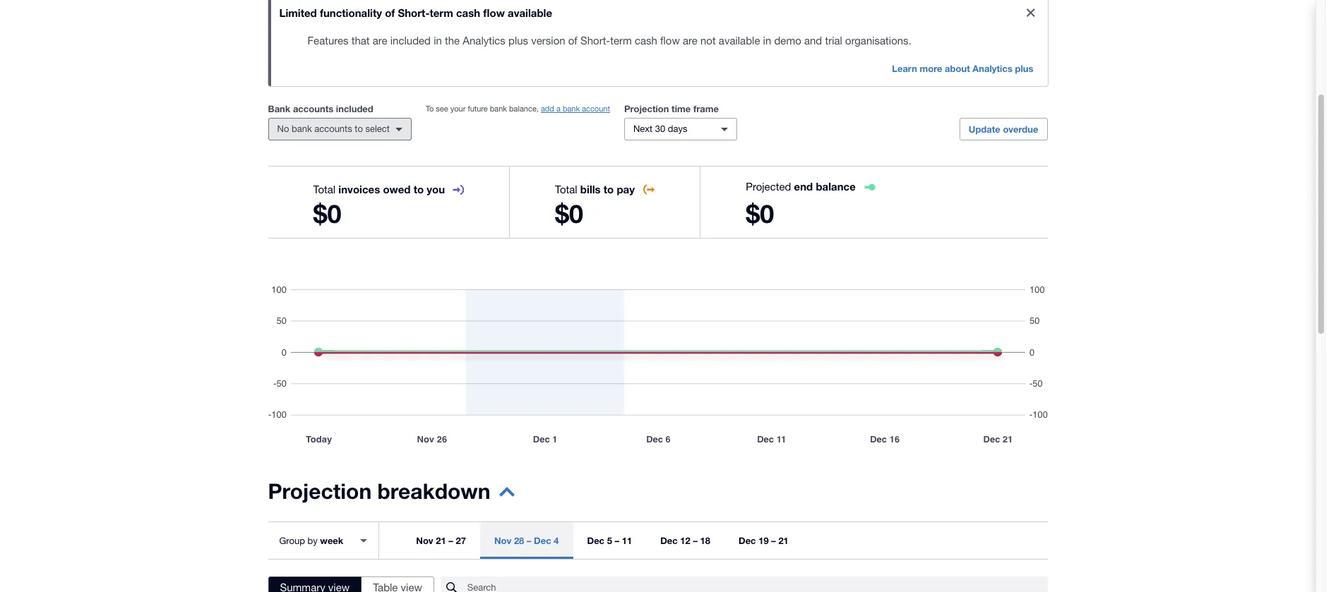 Task type: locate. For each thing, give the bounding box(es) containing it.
included down limited functionality of short-term cash flow available
[[391, 35, 431, 47]]

cash
[[456, 6, 481, 19], [635, 35, 658, 47]]

no bank accounts to select button
[[268, 118, 412, 141]]

21
[[436, 536, 446, 547], [779, 536, 789, 547]]

1 vertical spatial available
[[719, 35, 761, 47]]

are
[[373, 35, 388, 47], [683, 35, 698, 47]]

0 horizontal spatial to
[[355, 124, 363, 134]]

1 horizontal spatial of
[[569, 35, 578, 47]]

3 $0 from the left
[[746, 199, 775, 229]]

$0 down "bills"
[[555, 199, 584, 229]]

days
[[668, 124, 688, 134]]

3 dec from the left
[[661, 536, 678, 547]]

to inside total invoices owed to you $0
[[414, 183, 424, 196]]

1 $0 from the left
[[313, 199, 342, 229]]

select
[[366, 124, 390, 134]]

2 dec from the left
[[588, 536, 605, 547]]

4 – from the left
[[693, 536, 698, 547]]

your
[[451, 105, 466, 113]]

to inside 'total bills to pay $0'
[[604, 183, 614, 196]]

bank right no
[[292, 124, 312, 134]]

$0 inside total invoices owed to you $0
[[313, 199, 342, 229]]

1 horizontal spatial flow
[[661, 35, 680, 47]]

dec
[[534, 536, 552, 547], [588, 536, 605, 547], [661, 536, 678, 547], [739, 536, 756, 547]]

1 horizontal spatial analytics
[[973, 63, 1013, 74]]

1 horizontal spatial are
[[683, 35, 698, 47]]

cash up the
[[456, 6, 481, 19]]

in left demo
[[764, 35, 772, 47]]

0 vertical spatial plus
[[509, 35, 529, 47]]

2 horizontal spatial to
[[604, 183, 614, 196]]

2 horizontal spatial $0
[[746, 199, 775, 229]]

– right 5
[[615, 536, 620, 547]]

total for $0
[[555, 184, 578, 196]]

included inside limited functionality of short-term cash flow available status
[[391, 35, 431, 47]]

21 right '19'
[[779, 536, 789, 547]]

dec left 12
[[661, 536, 678, 547]]

group by week
[[279, 535, 344, 547]]

pay
[[617, 183, 635, 196]]

nov left 28
[[495, 536, 512, 547]]

total inside total invoices owed to you $0
[[313, 184, 336, 196]]

analytics
[[463, 35, 506, 47], [973, 63, 1013, 74]]

0 vertical spatial term
[[430, 6, 453, 19]]

19
[[759, 536, 769, 547]]

1 nov from the left
[[416, 536, 434, 547]]

28
[[514, 536, 525, 547]]

0 horizontal spatial total
[[313, 184, 336, 196]]

accounts up no bank accounts to select
[[293, 103, 334, 114]]

dec left '19'
[[739, 536, 756, 547]]

accounts
[[293, 103, 334, 114], [315, 124, 352, 134]]

0 vertical spatial accounts
[[293, 103, 334, 114]]

to left you
[[414, 183, 424, 196]]

3 – from the left
[[615, 536, 620, 547]]

1 horizontal spatial nov
[[495, 536, 512, 547]]

1 horizontal spatial cash
[[635, 35, 658, 47]]

of right 'functionality'
[[385, 6, 395, 19]]

of
[[385, 6, 395, 19], [569, 35, 578, 47]]

balance
[[816, 180, 856, 193]]

– right '19'
[[772, 536, 776, 547]]

of right 'version'
[[569, 35, 578, 47]]

projected end balance
[[746, 180, 856, 193]]

to inside "popup button"
[[355, 124, 363, 134]]

1 horizontal spatial to
[[414, 183, 424, 196]]

$0 down projected
[[746, 199, 775, 229]]

5
[[607, 536, 613, 547]]

short- right 'functionality'
[[398, 6, 430, 19]]

– for 21
[[772, 536, 776, 547]]

18
[[701, 536, 711, 547]]

projection
[[625, 103, 669, 114], [268, 479, 372, 504]]

2 nov from the left
[[495, 536, 512, 547]]

dec left 5
[[588, 536, 605, 547]]

total for you
[[313, 184, 336, 196]]

projection inside button
[[268, 479, 372, 504]]

included
[[391, 35, 431, 47], [336, 103, 374, 114]]

– for dec
[[527, 536, 532, 547]]

0 horizontal spatial short-
[[398, 6, 430, 19]]

12
[[681, 536, 691, 547]]

0 horizontal spatial included
[[336, 103, 374, 114]]

$0
[[313, 199, 342, 229], [555, 199, 584, 229], [746, 199, 775, 229]]

bank accounts included
[[268, 103, 374, 114]]

0 vertical spatial included
[[391, 35, 431, 47]]

1 vertical spatial projection
[[268, 479, 372, 504]]

to for total invoices owed to you $0
[[414, 183, 424, 196]]

to see your future bank balance, add a bank account
[[426, 105, 610, 113]]

projection up 'next'
[[625, 103, 669, 114]]

demo
[[775, 35, 802, 47]]

to
[[426, 105, 434, 113]]

not
[[701, 35, 716, 47]]

projection for projection breakdown
[[268, 479, 372, 504]]

balance,
[[509, 105, 539, 113]]

0 vertical spatial analytics
[[463, 35, 506, 47]]

nov 28 – dec 4
[[495, 536, 559, 547]]

21 left 27
[[436, 536, 446, 547]]

that
[[352, 35, 370, 47]]

0 vertical spatial available
[[508, 6, 553, 19]]

week
[[320, 535, 344, 547]]

1 vertical spatial accounts
[[315, 124, 352, 134]]

dec for dec 12 – 18
[[661, 536, 678, 547]]

0 horizontal spatial projection
[[268, 479, 372, 504]]

0 vertical spatial of
[[385, 6, 395, 19]]

– right 12
[[693, 536, 698, 547]]

available right not at the right of page
[[719, 35, 761, 47]]

2 $0 from the left
[[555, 199, 584, 229]]

total left 'invoices'
[[313, 184, 336, 196]]

update
[[969, 124, 1001, 135]]

1 horizontal spatial projection
[[625, 103, 669, 114]]

to
[[355, 124, 363, 134], [414, 183, 424, 196], [604, 183, 614, 196]]

0 vertical spatial projection
[[625, 103, 669, 114]]

dec left the 4
[[534, 536, 552, 547]]

available
[[508, 6, 553, 19], [719, 35, 761, 47]]

4 dec from the left
[[739, 536, 756, 547]]

27
[[456, 536, 466, 547]]

term
[[430, 6, 453, 19], [611, 35, 632, 47]]

0 horizontal spatial bank
[[292, 124, 312, 134]]

1 total from the left
[[313, 184, 336, 196]]

4
[[554, 536, 559, 547]]

1 horizontal spatial $0
[[555, 199, 584, 229]]

the
[[445, 35, 460, 47]]

1 horizontal spatial available
[[719, 35, 761, 47]]

are left not at the right of page
[[683, 35, 698, 47]]

bank right a
[[563, 105, 580, 113]]

–
[[449, 536, 454, 547], [527, 536, 532, 547], [615, 536, 620, 547], [693, 536, 698, 547], [772, 536, 776, 547]]

total
[[313, 184, 336, 196], [555, 184, 578, 196]]

nov
[[416, 536, 434, 547], [495, 536, 512, 547]]

1 horizontal spatial 21
[[779, 536, 789, 547]]

0 vertical spatial flow
[[483, 6, 505, 19]]

0 horizontal spatial $0
[[313, 199, 342, 229]]

flow
[[483, 6, 505, 19], [661, 35, 680, 47]]

accounts down bank accounts included
[[315, 124, 352, 134]]

learn more about analytics plus link
[[884, 58, 1043, 81]]

available up 'version'
[[508, 6, 553, 19]]

projection up group by week at the bottom left of page
[[268, 479, 372, 504]]

short-
[[398, 6, 430, 19], [581, 35, 611, 47]]

invoices
[[339, 183, 380, 196]]

– left 27
[[449, 536, 454, 547]]

bank
[[268, 103, 291, 114]]

0 horizontal spatial in
[[434, 35, 442, 47]]

total invoices owed to you $0
[[313, 183, 445, 229]]

1 – from the left
[[449, 536, 454, 547]]

to for no bank accounts to select
[[355, 124, 363, 134]]

dec 5 – 11
[[588, 536, 632, 547]]

2 – from the left
[[527, 536, 532, 547]]

projection breakdown view option group
[[268, 577, 434, 593]]

1 are from the left
[[373, 35, 388, 47]]

bank right future
[[490, 105, 507, 113]]

0 horizontal spatial are
[[373, 35, 388, 47]]

1 horizontal spatial short-
[[581, 35, 611, 47]]

2 total from the left
[[555, 184, 578, 196]]

1 horizontal spatial plus
[[1016, 63, 1034, 74]]

0 horizontal spatial analytics
[[463, 35, 506, 47]]

1 horizontal spatial total
[[555, 184, 578, 196]]

1 vertical spatial flow
[[661, 35, 680, 47]]

dec 12 – 18
[[661, 536, 711, 547]]

about
[[945, 63, 971, 74]]

– right 28
[[527, 536, 532, 547]]

analytics right about
[[973, 63, 1013, 74]]

total left "bills"
[[555, 184, 578, 196]]

total inside 'total bills to pay $0'
[[555, 184, 578, 196]]

owed
[[383, 183, 411, 196]]

update overdue button
[[960, 118, 1048, 141]]

overdue
[[1004, 124, 1039, 135]]

0 horizontal spatial nov
[[416, 536, 434, 547]]

time
[[672, 103, 691, 114]]

1 horizontal spatial in
[[764, 35, 772, 47]]

plus
[[509, 35, 529, 47], [1016, 63, 1034, 74]]

0 horizontal spatial available
[[508, 6, 553, 19]]

limited functionality of short-term cash flow available status
[[268, 0, 1048, 86]]

limited
[[279, 6, 317, 19]]

0 vertical spatial cash
[[456, 6, 481, 19]]

short- right 'version'
[[581, 35, 611, 47]]

bank
[[490, 105, 507, 113], [563, 105, 580, 113], [292, 124, 312, 134]]

$0 down 'invoices'
[[313, 199, 342, 229]]

to left the pay
[[604, 183, 614, 196]]

group
[[279, 536, 305, 547]]

cash left not at the right of page
[[635, 35, 658, 47]]

plus left 'version'
[[509, 35, 529, 47]]

in left the
[[434, 35, 442, 47]]

update overdue
[[969, 124, 1039, 135]]

1 vertical spatial term
[[611, 35, 632, 47]]

0 horizontal spatial 21
[[436, 536, 446, 547]]

1 horizontal spatial term
[[611, 35, 632, 47]]

1 horizontal spatial included
[[391, 35, 431, 47]]

included up no bank accounts to select "popup button"
[[336, 103, 374, 114]]

5 – from the left
[[772, 536, 776, 547]]

a
[[557, 105, 561, 113]]

in
[[434, 35, 442, 47], [764, 35, 772, 47]]

dec 19 – 21
[[739, 536, 789, 547]]

plus down close image
[[1016, 63, 1034, 74]]

nov left 27
[[416, 536, 434, 547]]

– for 27
[[449, 536, 454, 547]]

0 horizontal spatial flow
[[483, 6, 505, 19]]

are right that
[[373, 35, 388, 47]]

analytics right the
[[463, 35, 506, 47]]

to left select
[[355, 124, 363, 134]]



Task type: describe. For each thing, give the bounding box(es) containing it.
trial
[[826, 35, 843, 47]]

1 dec from the left
[[534, 536, 552, 547]]

– for 18
[[693, 536, 698, 547]]

features that are included in the analytics plus version of short-term cash flow are not available in demo and trial organisations.
[[308, 35, 912, 47]]

next 30 days button
[[625, 118, 738, 141]]

0 horizontal spatial plus
[[509, 35, 529, 47]]

add
[[541, 105, 555, 113]]

11
[[622, 536, 632, 547]]

add a bank account link
[[541, 105, 610, 113]]

2 horizontal spatial bank
[[563, 105, 580, 113]]

features
[[308, 35, 349, 47]]

more
[[920, 63, 943, 74]]

account
[[582, 105, 610, 113]]

projected
[[746, 181, 792, 193]]

– for 11
[[615, 536, 620, 547]]

0 horizontal spatial of
[[385, 6, 395, 19]]

projection time frame
[[625, 103, 719, 114]]

projection for projection time frame
[[625, 103, 669, 114]]

projection breakdown button
[[268, 479, 515, 514]]

2 21 from the left
[[779, 536, 789, 547]]

projection breakdown
[[268, 479, 491, 504]]

total bills to pay $0
[[555, 183, 635, 229]]

no bank accounts to select
[[277, 124, 390, 134]]

limited functionality of short-term cash flow available
[[279, 6, 553, 19]]

see
[[436, 105, 448, 113]]

0 horizontal spatial cash
[[456, 6, 481, 19]]

frame
[[694, 103, 719, 114]]

version
[[532, 35, 566, 47]]

accounts inside "popup button"
[[315, 124, 352, 134]]

2 are from the left
[[683, 35, 698, 47]]

bills
[[581, 183, 601, 196]]

30
[[656, 124, 666, 134]]

end
[[795, 180, 813, 193]]

no
[[277, 124, 289, 134]]

1 horizontal spatial bank
[[490, 105, 507, 113]]

0 vertical spatial short-
[[398, 6, 430, 19]]

and
[[805, 35, 823, 47]]

1 in from the left
[[434, 35, 442, 47]]

$0 inside 'total bills to pay $0'
[[555, 199, 584, 229]]

nov for nov 21 – 27
[[416, 536, 434, 547]]

next 30 days
[[634, 124, 688, 134]]

by
[[308, 536, 318, 547]]

0 horizontal spatial term
[[430, 6, 453, 19]]

1 21 from the left
[[436, 536, 446, 547]]

dec for dec 19 – 21
[[739, 536, 756, 547]]

1 vertical spatial included
[[336, 103, 374, 114]]

2 in from the left
[[764, 35, 772, 47]]

next
[[634, 124, 653, 134]]

Search for a document search field
[[468, 577, 1048, 593]]

future
[[468, 105, 488, 113]]

learn
[[893, 63, 918, 74]]

close image
[[1017, 0, 1045, 27]]

1 vertical spatial short-
[[581, 35, 611, 47]]

dec for dec 5 – 11
[[588, 536, 605, 547]]

functionality
[[320, 6, 382, 19]]

you
[[427, 183, 445, 196]]

1 vertical spatial of
[[569, 35, 578, 47]]

1 vertical spatial cash
[[635, 35, 658, 47]]

nov 21 – 27
[[416, 536, 466, 547]]

learn more about analytics plus
[[893, 63, 1034, 74]]

1 vertical spatial plus
[[1016, 63, 1034, 74]]

nov for nov 28 – dec 4
[[495, 536, 512, 547]]

bank inside "popup button"
[[292, 124, 312, 134]]

breakdown
[[378, 479, 491, 504]]

organisations.
[[846, 35, 912, 47]]

1 vertical spatial analytics
[[973, 63, 1013, 74]]



Task type: vqa. For each thing, say whether or not it's contained in the screenshot.


